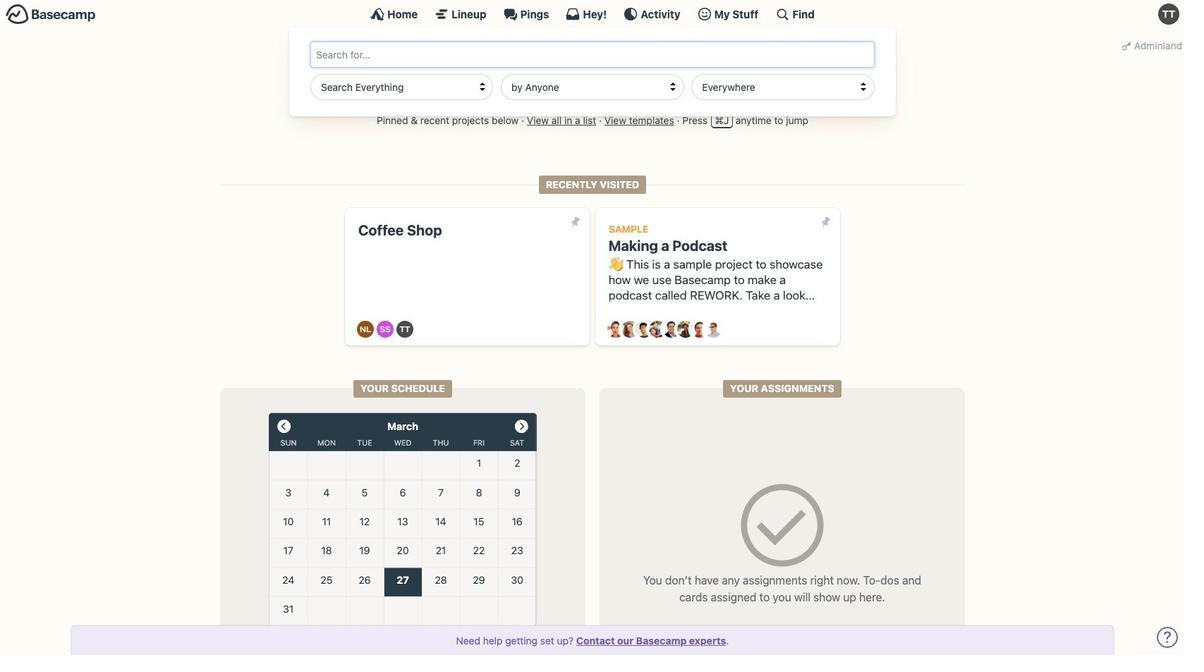 Task type: describe. For each thing, give the bounding box(es) containing it.
terry turtle image
[[397, 321, 414, 338]]

jennifer young image
[[650, 321, 666, 338]]

jared davis image
[[636, 321, 653, 338]]

Search for… search field
[[311, 42, 875, 68]]

victor cooper image
[[705, 321, 722, 338]]

cheryl walters image
[[622, 321, 639, 338]]

terry turtle image
[[1159, 4, 1180, 25]]

switch accounts image
[[6, 4, 96, 25]]

nicole katz image
[[677, 321, 694, 338]]



Task type: vqa. For each thing, say whether or not it's contained in the screenshot.
right Terry Turtle IMAGE
yes



Task type: locate. For each thing, give the bounding box(es) containing it.
josh fiske image
[[663, 321, 680, 338]]

natalie lubich image
[[357, 321, 374, 338]]

sarah silvers image
[[377, 321, 394, 338]]

steve marsh image
[[691, 321, 708, 338]]

keyboard shortcut: ⌘ + / image
[[776, 7, 790, 21]]

annie bryan image
[[608, 321, 625, 338]]

main element
[[0, 0, 1186, 116]]



